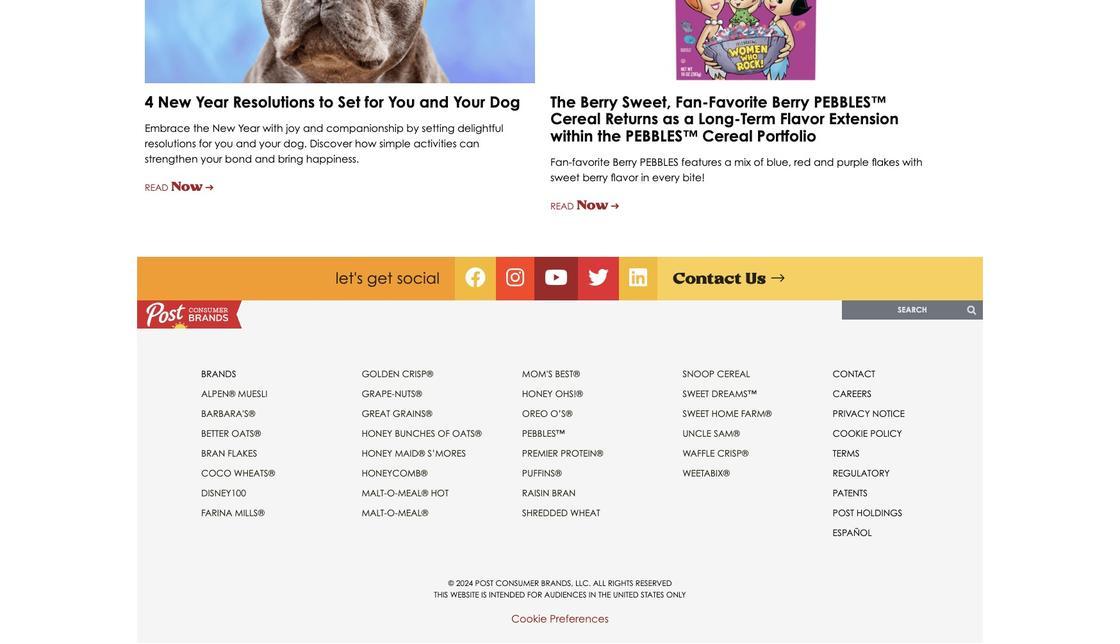 Task type: vqa. For each thing, say whether or not it's contained in the screenshot.
1998
no



Task type: locate. For each thing, give the bounding box(es) containing it.
bran flakes link
[[201, 448, 257, 459]]

year up you
[[196, 92, 229, 111]]

oreo o's®
[[522, 408, 573, 419]]

2 sweet from the top
[[683, 408, 709, 419]]

0 horizontal spatial long arrow right image
[[206, 184, 214, 193]]

read now for 4 new year resolutions to set for you and your dog
[[145, 180, 203, 194]]

1 vertical spatial with
[[903, 156, 923, 169]]

1 meal® from the top
[[398, 488, 429, 499]]

of right the mix
[[754, 156, 764, 169]]

protein®
[[561, 448, 604, 459]]

malt-o-meal®
[[362, 508, 429, 519]]

4 new year resolutions to set for you and your dog
[[145, 92, 521, 111]]

1 horizontal spatial fan-
[[676, 92, 709, 111]]

oats® up flakes
[[232, 428, 261, 439]]

llc.
[[576, 579, 591, 589]]

the up favorite
[[598, 126, 622, 145]]

meal® down malt-o-meal® hot
[[398, 508, 429, 519]]

cookie down intended
[[512, 613, 547, 626]]

careers link
[[833, 389, 872, 399]]

0 vertical spatial bran
[[201, 448, 225, 459]]

golden crisp®
[[362, 369, 434, 380]]

terms
[[833, 448, 860, 459]]

patents link
[[833, 488, 868, 499]]

0 horizontal spatial read
[[145, 182, 168, 193]]

0 vertical spatial meal®
[[398, 488, 429, 499]]

1 vertical spatial new
[[213, 122, 235, 135]]

1 vertical spatial bran
[[552, 488, 576, 499]]

0 vertical spatial a
[[684, 109, 694, 128]]

cereal
[[551, 109, 601, 128], [703, 126, 753, 145], [717, 369, 751, 380]]

year inside "embrace the new year with joy and companionship by setting delightful resolutions for you and your dog. discover how simple activities can strengthen your bond and bring happiness."
[[238, 122, 260, 135]]

2 meal® from the top
[[398, 508, 429, 519]]

1 horizontal spatial for
[[365, 92, 384, 111]]

contact
[[673, 270, 742, 287], [833, 369, 876, 380]]

1 vertical spatial cookie
[[512, 613, 547, 626]]

1 vertical spatial long arrow right image
[[612, 203, 619, 212]]

post down patents link
[[833, 508, 855, 519]]

0 vertical spatial your
[[259, 137, 281, 150]]

1 vertical spatial in
[[589, 591, 596, 600]]

fan- up sweet
[[551, 156, 572, 169]]

1 horizontal spatial of
[[754, 156, 764, 169]]

malt- down the honeycomb®
[[362, 488, 387, 499]]

is
[[482, 591, 487, 600]]

0 vertical spatial cookie
[[833, 428, 868, 439]]

malt-o-meal® hot
[[362, 488, 449, 499]]

0 vertical spatial of
[[754, 156, 764, 169]]

1 vertical spatial for
[[199, 137, 212, 150]]

1 vertical spatial post
[[475, 579, 494, 589]]

you
[[388, 92, 415, 111]]

for left you
[[199, 137, 212, 150]]

0 vertical spatial read now
[[145, 180, 203, 194]]

bran flakes
[[201, 448, 257, 459]]

contact link
[[833, 369, 876, 380]]

1 sweet from the top
[[683, 389, 709, 399]]

cookie down privacy
[[833, 428, 868, 439]]

1 horizontal spatial year
[[238, 122, 260, 135]]

new right 4
[[158, 92, 191, 111]]

mom's best®
[[522, 369, 580, 380]]

year up bond
[[238, 122, 260, 135]]

for
[[365, 92, 384, 111], [199, 137, 212, 150], [527, 591, 543, 600]]

0 horizontal spatial oats®
[[232, 428, 261, 439]]

1 horizontal spatial bran
[[552, 488, 576, 499]]

with inside fan-favorite berry pebbles features a mix of blue, red and purple flakes with sweet berry flavor in every bite!
[[903, 156, 923, 169]]

your left the dog.
[[259, 137, 281, 150]]

golden
[[362, 369, 400, 380]]

snoop cereal
[[683, 369, 751, 380]]

careers
[[833, 389, 872, 399]]

1 vertical spatial your
[[201, 153, 222, 166]]

a
[[684, 109, 694, 128], [725, 156, 732, 169]]

shredded wheat
[[522, 508, 601, 519]]

long arrow right image for year
[[206, 184, 214, 193]]

of inside fan-favorite berry pebbles features a mix of blue, red and purple flakes with sweet berry flavor in every bite!
[[754, 156, 764, 169]]

privacy notice
[[833, 408, 905, 419]]

1 vertical spatial now
[[577, 198, 609, 212]]

1 horizontal spatial new
[[213, 122, 235, 135]]

for down consumer
[[527, 591, 543, 600]]

cookie for cookie preferences
[[512, 613, 547, 626]]

now for the berry sweet, fan-favorite berry pebbles™ cereal returns as a long-term flavor extension within the pebbles™ cereal portfolio
[[577, 198, 609, 212]]

mom's best® link
[[522, 369, 580, 380]]

and up setting
[[420, 92, 449, 111]]

read down sweet
[[551, 201, 574, 212]]

now down strengthen
[[171, 180, 203, 194]]

post
[[833, 508, 855, 519], [475, 579, 494, 589]]

0 horizontal spatial honey
[[362, 428, 393, 439]]

fan- inside fan-favorite berry pebbles features a mix of blue, red and purple flakes with sweet berry flavor in every bite!
[[551, 156, 572, 169]]

1 vertical spatial read
[[551, 201, 574, 212]]

1 vertical spatial fan-
[[551, 156, 572, 169]]

a inside fan-favorite berry pebbles features a mix of blue, red and purple flakes with sweet berry flavor in every bite!
[[725, 156, 732, 169]]

1 vertical spatial year
[[238, 122, 260, 135]]

post up is
[[475, 579, 494, 589]]

malt- down malt-o-meal® hot 'link'
[[362, 508, 387, 519]]

long arrow right image
[[206, 184, 214, 193], [612, 203, 619, 212]]

malt-o-meal® link
[[362, 508, 429, 519]]

premier protein® link
[[522, 448, 604, 459]]

of up s'mores
[[438, 428, 450, 439]]

new inside "embrace the new year with joy and companionship by setting delightful resolutions for you and your dog. discover how simple activities can strengthen your bond and bring happiness."
[[213, 122, 235, 135]]

2 vertical spatial pebbles™
[[522, 428, 565, 439]]

post holdings link
[[833, 508, 903, 519]]

nuts®
[[395, 389, 422, 399]]

1 horizontal spatial crisp®
[[718, 448, 749, 459]]

with right the "flakes"
[[903, 156, 923, 169]]

sweet for sweet dreams™
[[683, 389, 709, 399]]

in right flavor at the top right of page
[[641, 171, 650, 184]]

0 horizontal spatial for
[[199, 137, 212, 150]]

grape-nuts®
[[362, 389, 422, 399]]

bran down better
[[201, 448, 225, 459]]

red
[[795, 156, 811, 169]]

the right embrace
[[193, 122, 210, 135]]

social
[[397, 269, 440, 288]]

alpen® muesli
[[201, 389, 268, 399]]

read down strengthen
[[145, 182, 168, 193]]

0 vertical spatial malt-
[[362, 488, 387, 499]]

2 horizontal spatial for
[[527, 591, 543, 600]]

in inside © 2024 post consumer brands, llc. all rights reserved this website is intended for audiences in the united states only
[[589, 591, 596, 600]]

1 horizontal spatial read
[[551, 201, 574, 212]]

honeycomb®
[[362, 468, 428, 479]]

strengthen
[[145, 153, 198, 166]]

simple
[[380, 137, 411, 150]]

1 vertical spatial honey
[[362, 428, 393, 439]]

1 vertical spatial read now
[[551, 198, 609, 212]]

oats®
[[232, 428, 261, 439], [453, 428, 482, 439]]

1 vertical spatial meal®
[[398, 508, 429, 519]]

a left the mix
[[725, 156, 732, 169]]

read now down strengthen
[[145, 180, 203, 194]]

contact left us
[[673, 270, 742, 287]]

as
[[663, 109, 680, 128]]

0 vertical spatial in
[[641, 171, 650, 184]]

and right red
[[814, 156, 835, 169]]

1 malt- from the top
[[362, 488, 387, 499]]

sweet for sweet home farm®
[[683, 408, 709, 419]]

2 malt- from the top
[[362, 508, 387, 519]]

1 o- from the top
[[387, 488, 398, 499]]

meal® left hot
[[398, 488, 429, 499]]

0 vertical spatial pebbles™
[[814, 92, 887, 111]]

honey down mom's
[[522, 389, 553, 399]]

regulatory
[[833, 468, 890, 479]]

the down all
[[599, 591, 611, 600]]

crisp® up "nuts®"
[[402, 369, 434, 380]]

1 horizontal spatial post
[[833, 508, 855, 519]]

1 vertical spatial malt-
[[362, 508, 387, 519]]

in
[[641, 171, 650, 184], [589, 591, 596, 600]]

2 vertical spatial for
[[527, 591, 543, 600]]

0 vertical spatial read
[[145, 182, 168, 193]]

0 vertical spatial long arrow right image
[[206, 184, 214, 193]]

1 horizontal spatial long arrow right image
[[612, 203, 619, 212]]

1 vertical spatial sweet
[[683, 408, 709, 419]]

raisin
[[522, 488, 550, 499]]

for right set
[[365, 92, 384, 111]]

berry up flavor at the top right of page
[[613, 156, 637, 169]]

of
[[754, 156, 764, 169], [438, 428, 450, 439]]

0 vertical spatial contact
[[673, 270, 742, 287]]

0 horizontal spatial with
[[263, 122, 283, 135]]

contact up careers in the right of the page
[[833, 369, 876, 380]]

sweet dreams™
[[683, 389, 757, 399]]

alpen®
[[201, 389, 236, 399]]

0 vertical spatial post
[[833, 508, 855, 519]]

a right "as"
[[684, 109, 694, 128]]

activities
[[414, 137, 457, 150]]

coco
[[201, 468, 232, 479]]

1 horizontal spatial now
[[577, 198, 609, 212]]

best®
[[555, 369, 580, 380]]

fan- right "sweet,"
[[676, 92, 709, 111]]

read now for the berry sweet, fan-favorite berry pebbles™ cereal returns as a long-term flavor extension within the pebbles™ cereal portfolio
[[551, 198, 609, 212]]

1 vertical spatial contact
[[833, 369, 876, 380]]

pebbles™ up purple
[[814, 92, 887, 111]]

0 horizontal spatial of
[[438, 428, 450, 439]]

your
[[259, 137, 281, 150], [201, 153, 222, 166]]

o- down malt-o-meal® hot 'link'
[[387, 508, 398, 519]]

0 vertical spatial with
[[263, 122, 283, 135]]

1 vertical spatial pebbles™
[[626, 126, 698, 145]]

golden crisp® link
[[362, 369, 434, 380]]

1 horizontal spatial read now
[[551, 198, 609, 212]]

with inside "embrace the new year with joy and companionship by setting delightful resolutions for you and your dog. discover how simple activities can strengthen your bond and bring happiness."
[[263, 122, 283, 135]]

uncle
[[683, 428, 712, 439]]

bunches
[[395, 428, 435, 439]]

fan-favorite berry pebbles features a mix of blue, red and purple flakes with sweet berry flavor in every bite!
[[551, 156, 923, 184]]

hot
[[431, 488, 449, 499]]

1 horizontal spatial a
[[725, 156, 732, 169]]

contact for contact us
[[673, 270, 742, 287]]

honey maid® s'mores link
[[362, 448, 466, 459]]

1 vertical spatial of
[[438, 428, 450, 439]]

o- down honeycomb® link
[[387, 488, 398, 499]]

long-
[[699, 109, 741, 128]]

oats® up s'mores
[[453, 428, 482, 439]]

favorite
[[572, 156, 610, 169]]

meal® for malt-o-meal® hot
[[398, 488, 429, 499]]

2 horizontal spatial pebbles™
[[814, 92, 887, 111]]

2 o- from the top
[[387, 508, 398, 519]]

0 horizontal spatial contact
[[673, 270, 742, 287]]

crisp® for golden crisp®
[[402, 369, 434, 380]]

let's
[[336, 269, 363, 288]]

0 vertical spatial now
[[171, 180, 203, 194]]

0 horizontal spatial fan-
[[551, 156, 572, 169]]

sweet up uncle
[[683, 408, 709, 419]]

bran up shredded wheat link at bottom
[[552, 488, 576, 499]]

with left 'joy'
[[263, 122, 283, 135]]

1 horizontal spatial contact
[[833, 369, 876, 380]]

sweet down snoop
[[683, 389, 709, 399]]

sweet dreams™ link
[[683, 389, 757, 399]]

0 vertical spatial crisp®
[[402, 369, 434, 380]]

new up you
[[213, 122, 235, 135]]

now down berry
[[577, 198, 609, 212]]

regulatory link
[[833, 468, 890, 479]]

pebbles™ up premier
[[522, 428, 565, 439]]

cereal up the mix
[[703, 126, 753, 145]]

the inside the berry sweet, fan-favorite berry pebbles™ cereal returns as a long-term flavor extension within the pebbles™ cereal portfolio
[[598, 126, 622, 145]]

1 horizontal spatial in
[[641, 171, 650, 184]]

1 horizontal spatial honey
[[522, 389, 553, 399]]

1 vertical spatial crisp®
[[718, 448, 749, 459]]

0 vertical spatial year
[[196, 92, 229, 111]]

home
[[712, 408, 739, 419]]

your down you
[[201, 153, 222, 166]]

bran
[[201, 448, 225, 459], [552, 488, 576, 499]]

read now down sweet
[[551, 198, 609, 212]]

brands
[[201, 369, 236, 380]]

weetabix® link
[[683, 468, 730, 479]]

0 horizontal spatial post
[[475, 579, 494, 589]]

1 vertical spatial a
[[725, 156, 732, 169]]

terms link
[[833, 448, 860, 459]]

patents
[[833, 488, 868, 499]]

0 horizontal spatial crisp®
[[402, 369, 434, 380]]

in down all
[[589, 591, 596, 600]]

brands link
[[201, 369, 236, 380]]

privacy
[[833, 408, 871, 419]]

with
[[263, 122, 283, 135], [903, 156, 923, 169]]

1 horizontal spatial oats®
[[453, 428, 482, 439]]

0 vertical spatial sweet
[[683, 389, 709, 399]]

0 horizontal spatial in
[[589, 591, 596, 600]]

mills®
[[235, 508, 265, 519]]

0 horizontal spatial bran
[[201, 448, 225, 459]]

0 horizontal spatial now
[[171, 180, 203, 194]]

mix
[[735, 156, 751, 169]]

great grains®
[[362, 408, 433, 419]]

crisp® down sam® in the right bottom of the page
[[718, 448, 749, 459]]

0 horizontal spatial a
[[684, 109, 694, 128]]

0 vertical spatial honey
[[522, 389, 553, 399]]

honey up honey
[[362, 428, 393, 439]]

contact us
[[673, 270, 766, 287]]

0 horizontal spatial read now
[[145, 180, 203, 194]]

0 horizontal spatial new
[[158, 92, 191, 111]]

contact for contact link
[[833, 369, 876, 380]]

the inside © 2024 post consumer brands, llc. all rights reserved this website is intended for audiences in the united states only
[[599, 591, 611, 600]]

0 horizontal spatial cookie
[[512, 613, 547, 626]]

0 vertical spatial o-
[[387, 488, 398, 499]]

dreams™
[[712, 389, 757, 399]]

1 horizontal spatial cookie
[[833, 428, 868, 439]]

1 horizontal spatial your
[[259, 137, 281, 150]]

0 vertical spatial for
[[365, 92, 384, 111]]

1 horizontal spatial with
[[903, 156, 923, 169]]

cookie preferences link
[[512, 613, 609, 626]]

0 vertical spatial fan-
[[676, 92, 709, 111]]

better
[[201, 428, 229, 439]]

1 vertical spatial o-
[[387, 508, 398, 519]]

raisin bran link
[[522, 488, 576, 499]]

0 horizontal spatial pebbles™
[[522, 428, 565, 439]]

pebbles™ up pebbles
[[626, 126, 698, 145]]



Task type: describe. For each thing, give the bounding box(es) containing it.
dog.
[[284, 137, 307, 150]]

© 2024 post consumer brands, llc. all rights reserved this website is intended for audiences in the united states only
[[434, 579, 686, 600]]

in inside fan-favorite berry pebbles features a mix of blue, red and purple flakes with sweet berry flavor in every bite!
[[641, 171, 650, 184]]

honeycomb® link
[[362, 468, 428, 479]]

sam®
[[714, 428, 740, 439]]

ohs!®
[[556, 389, 583, 399]]

long arrow right image
[[772, 271, 785, 287]]

farina mills®
[[201, 508, 265, 519]]

read for 4 new year resolutions to set for you and your dog
[[145, 182, 168, 193]]

raisin bran
[[522, 488, 576, 499]]

waffle crisp®
[[683, 448, 749, 459]]

premier
[[522, 448, 559, 459]]

and inside fan-favorite berry pebbles features a mix of blue, red and purple flakes with sweet berry flavor in every bite!
[[814, 156, 835, 169]]

2024
[[456, 579, 473, 589]]

flavor
[[780, 109, 825, 128]]

puffins®
[[522, 468, 562, 479]]

0 horizontal spatial your
[[201, 153, 222, 166]]

shredded wheat link
[[522, 508, 601, 519]]

wheats®
[[234, 468, 275, 479]]

audiences
[[545, 591, 587, 600]]

and left bring
[[255, 153, 275, 166]]

flakes
[[228, 448, 257, 459]]

dog
[[490, 92, 521, 111]]

Search text field
[[842, 301, 984, 320]]

cereal up 'dreams™'
[[717, 369, 751, 380]]

bring
[[278, 153, 303, 166]]

snoop
[[683, 369, 715, 380]]

muesli
[[238, 389, 268, 399]]

berry right the
[[581, 92, 618, 111]]

oreo
[[522, 408, 548, 419]]

and up bond
[[236, 137, 256, 150]]

notice
[[873, 408, 905, 419]]

farm®
[[741, 408, 772, 419]]

the
[[551, 92, 576, 111]]

post consumer brands image
[[137, 301, 242, 329]]

the berry sweet, fan-favorite berry pebbles™ cereal returns as a long-term flavor extension within the pebbles™ cereal portfolio
[[551, 92, 899, 145]]

cereal up favorite
[[551, 109, 601, 128]]

grape-
[[362, 389, 395, 399]]

sweet home farm®
[[683, 408, 772, 419]]

honey ohs!® link
[[522, 389, 583, 399]]

cookie for cookie policy
[[833, 428, 868, 439]]

waffle crisp® link
[[683, 448, 749, 459]]

sweet
[[551, 171, 580, 184]]

the for rights
[[599, 591, 611, 600]]

berry pebbles cereal box image
[[551, 0, 941, 83]]

barbara's®
[[201, 408, 255, 419]]

malt- for malt-o-meal® hot
[[362, 488, 387, 499]]

o's®
[[551, 408, 573, 419]]

now for 4 new year resolutions to set for you and your dog
[[171, 180, 203, 194]]

long arrow right image for sweet,
[[612, 203, 619, 212]]

uncle sam®
[[683, 428, 740, 439]]

term
[[741, 109, 776, 128]]

honey for honey bunches of oats®
[[362, 428, 393, 439]]

1 horizontal spatial pebbles™
[[626, 126, 698, 145]]

linkedin image
[[630, 271, 648, 287]]

o- for malt-o-meal®
[[387, 508, 398, 519]]

maid®
[[395, 448, 425, 459]]

cookie policy link
[[833, 428, 903, 439]]

malt- for malt-o-meal®
[[362, 508, 387, 519]]

favorite
[[709, 92, 768, 111]]

and right 'joy'
[[303, 122, 323, 135]]

how
[[355, 137, 377, 150]]

honey maid® s'mores
[[362, 448, 466, 459]]

consumer
[[496, 579, 539, 589]]

s'mores
[[428, 448, 466, 459]]

get
[[367, 269, 393, 288]]

0 vertical spatial new
[[158, 92, 191, 111]]

berry inside fan-favorite berry pebbles features a mix of blue, red and purple flakes with sweet berry flavor in every bite!
[[613, 156, 637, 169]]

post inside © 2024 post consumer brands, llc. all rights reserved this website is intended for audiences in the united states only
[[475, 579, 494, 589]]

cookie policy
[[833, 428, 903, 439]]

read for the berry sweet, fan-favorite berry pebbles™ cereal returns as a long-term flavor extension within the pebbles™ cereal portfolio
[[551, 201, 574, 212]]

©
[[448, 579, 454, 589]]

0 horizontal spatial year
[[196, 92, 229, 111]]

policy
[[871, 428, 903, 439]]

honey for honey ohs!®
[[522, 389, 553, 399]]

premier protein®
[[522, 448, 604, 459]]

oreo o's® link
[[522, 408, 573, 419]]

every
[[653, 171, 680, 184]]

privacy notice link
[[833, 408, 905, 419]]

post holdings
[[833, 508, 903, 519]]

returns
[[605, 109, 659, 128]]

coco wheats® link
[[201, 468, 275, 479]]

post consumer brands link
[[137, 301, 242, 329]]

shredded
[[522, 508, 568, 519]]

the for cereal
[[598, 126, 622, 145]]

the inside "embrace the new year with joy and companionship by setting delightful resolutions for you and your dog. discover how simple activities can strengthen your bond and bring happiness."
[[193, 122, 210, 135]]

intended
[[489, 591, 525, 600]]

states
[[641, 591, 665, 600]]

us
[[746, 270, 766, 287]]

instagram image
[[506, 271, 524, 287]]

o- for malt-o-meal® hot
[[387, 488, 398, 499]]

french bulldog dog wearing new year's eve party celebration headband with text 'happy new year' in front of blue background image
[[145, 0, 535, 83]]

honey bunches of oats®
[[362, 428, 482, 439]]

better oats® link
[[201, 428, 261, 439]]

brands,
[[541, 579, 574, 589]]

united
[[613, 591, 639, 600]]

companionship
[[326, 122, 404, 135]]

crisp® for waffle crisp®
[[718, 448, 749, 459]]

1 oats® from the left
[[232, 428, 261, 439]]

snoop cereal link
[[683, 369, 751, 380]]

all
[[593, 579, 606, 589]]

berry up portfolio
[[772, 92, 810, 111]]

2 oats® from the left
[[453, 428, 482, 439]]

cookie preferences
[[512, 613, 609, 626]]

for inside "embrace the new year with joy and companionship by setting delightful resolutions for you and your dog. discover how simple activities can strengthen your bond and bring happiness."
[[199, 137, 212, 150]]

grape-nuts® link
[[362, 389, 422, 399]]

within
[[551, 126, 594, 145]]

disney100 link
[[201, 488, 246, 499]]

wheat
[[571, 508, 601, 519]]

great
[[362, 408, 390, 419]]

bond
[[225, 153, 252, 166]]

meal® for malt-o-meal®
[[398, 508, 429, 519]]

berry
[[583, 171, 608, 184]]

alpen® muesli link
[[201, 389, 268, 399]]

fan- inside the berry sweet, fan-favorite berry pebbles™ cereal returns as a long-term flavor extension within the pebbles™ cereal portfolio
[[676, 92, 709, 111]]

a inside the berry sweet, fan-favorite berry pebbles™ cereal returns as a long-term flavor extension within the pebbles™ cereal portfolio
[[684, 109, 694, 128]]

coco wheats®
[[201, 468, 275, 479]]

barbara's® link
[[201, 408, 255, 419]]

for inside © 2024 post consumer brands, llc. all rights reserved this website is intended for audiences in the united states only
[[527, 591, 543, 600]]



